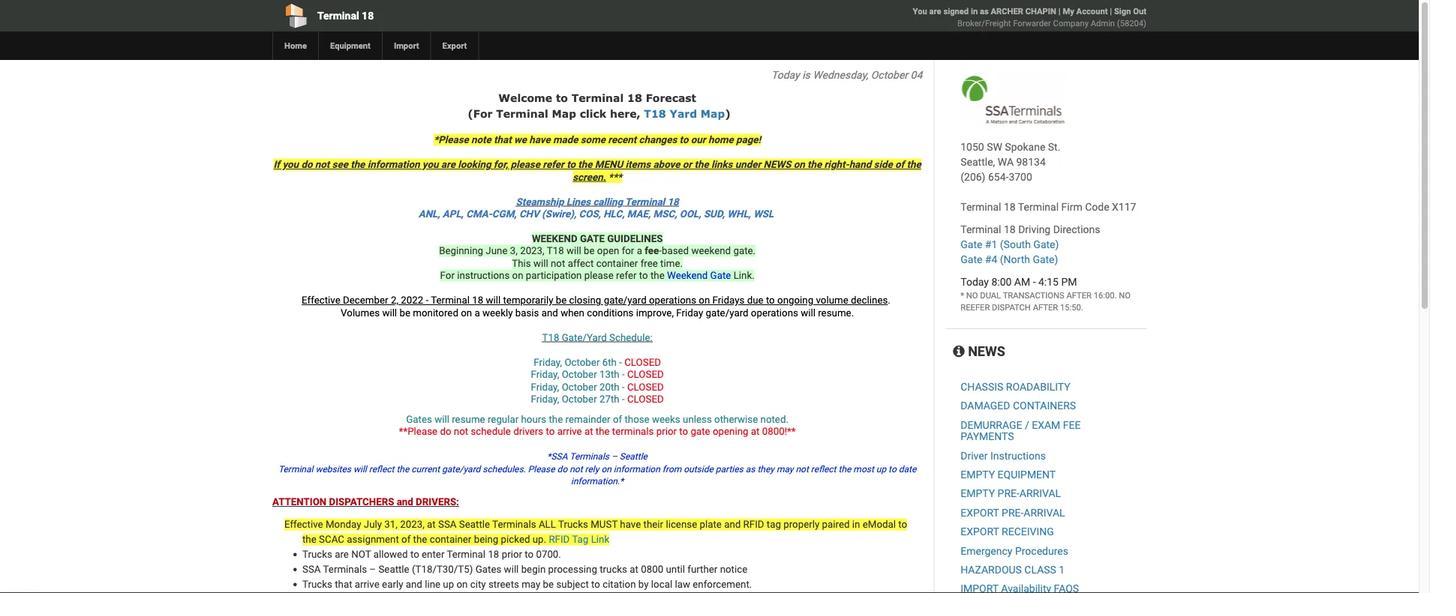 Task type: describe. For each thing, give the bounding box(es) containing it.
schedule
[[471, 426, 511, 438]]

20th
[[600, 381, 620, 393]]

export
[[443, 41, 467, 51]]

the right side
[[907, 159, 922, 171]]

0 horizontal spatial after
[[1033, 303, 1059, 313]]

2 map from the left
[[701, 107, 725, 120]]

code
[[1086, 201, 1110, 213]]

to down the hours
[[546, 426, 555, 438]]

to right subject
[[592, 579, 600, 591]]

terminal down the welcome
[[496, 107, 549, 120]]

steamship
[[516, 196, 564, 208]]

will down ongoing
[[801, 307, 816, 319]]

be inside trucks are not allowed to enter terminal 18 prior to 0700. ssa terminals – seattle (t18/t30/t5) gates will begin processing trucks at 0800 until further notice trucks that arrive early and line up on city streets may be subject to citation by local law enforcement.
[[543, 579, 554, 591]]

today for today is wednesday, october 04
[[772, 69, 800, 81]]

am
[[1015, 276, 1031, 288]]

1 vertical spatial trucks
[[303, 549, 333, 561]]

of inside if you do not see the information you are looking for, please refer to the menu items above or the links under news on the right-hand side of the screen.
[[896, 159, 905, 171]]

recent
[[608, 134, 637, 146]]

04
[[911, 69, 923, 81]]

1 export from the top
[[961, 507, 1000, 520]]

2 you from the left
[[423, 159, 439, 171]]

participation
[[526, 270, 582, 282]]

rfid tag link link
[[549, 534, 610, 546]]

chapin
[[1026, 6, 1057, 16]]

affect
[[568, 257, 594, 270]]

may inside trucks are not allowed to enter terminal 18 prior to 0700. ssa terminals – seattle (t18/t30/t5) gates will begin processing trucks at 0800 until further notice trucks that arrive early and line up on city streets may be subject to citation by local law enforcement.
[[522, 579, 541, 591]]

1 map from the left
[[552, 107, 577, 120]]

due
[[747, 295, 764, 307]]

1 vertical spatial refer
[[616, 270, 637, 282]]

0 vertical spatial gate/yard
[[604, 295, 647, 307]]

be up when
[[556, 295, 567, 307]]

the left the scac
[[303, 534, 317, 546]]

dual
[[981, 291, 1002, 301]]

1 horizontal spatial that
[[494, 134, 512, 146]]

terminals inside trucks are not allowed to enter terminal 18 prior to 0700. ssa terminals – seattle (t18/t30/t5) gates will begin processing trucks at 0800 until further notice trucks that arrive early and line up on city streets may be subject to citation by local law enforcement.
[[323, 564, 367, 576]]

0 vertical spatial after
[[1067, 291, 1092, 301]]

july
[[364, 519, 382, 531]]

law
[[675, 579, 691, 591]]

my account link
[[1063, 6, 1108, 16]]

not right they at the bottom
[[796, 464, 809, 475]]

terminal down '(206)'
[[961, 201, 1002, 213]]

18 inside effective december 2, 2022 - terminal 18 will temporarily be closing gate/yard operations on fridays due to ongoing volume declines . volumes will be monitored on a weekly basis and when conditions improve, friday gate/yard operations will resume.
[[472, 295, 484, 307]]

1 | from the left
[[1059, 6, 1061, 16]]

link.
[[734, 270, 755, 282]]

1 horizontal spatial please
[[585, 270, 614, 282]]

volume
[[816, 295, 849, 307]]

until
[[666, 564, 685, 576]]

at inside 'effective monday july 31, 2023, at ssa seattle terminals all trucks must have their license plate and rfid tag properly paired in emodal to the scac assignment of the container being picked up.'
[[427, 519, 436, 531]]

to left enter
[[411, 549, 419, 561]]

0 vertical spatial gate)
[[1034, 238, 1060, 251]]

enforcement.
[[693, 579, 752, 591]]

0800!**
[[762, 426, 796, 438]]

- inside effective december 2, 2022 - terminal 18 will temporarily be closing gate/yard operations on fridays due to ongoing volume declines . volumes will be monitored on a weekly basis and when conditions improve, friday gate/yard operations will resume.
[[426, 295, 429, 307]]

not down resume
[[454, 426, 469, 438]]

1 horizontal spatial prior
[[657, 426, 677, 438]]

streets
[[489, 579, 519, 591]]

2 vertical spatial trucks
[[303, 579, 333, 591]]

empty equipment link
[[961, 469, 1056, 481]]

16:00.
[[1094, 291, 1117, 301]]

on down this
[[512, 270, 524, 282]]

654-
[[989, 171, 1009, 183]]

class
[[1025, 564, 1057, 577]]

sign out link
[[1115, 6, 1147, 16]]

1 vertical spatial arrival
[[1024, 507, 1066, 520]]

will inside trucks are not allowed to enter terminal 18 prior to 0700. ssa terminals – seattle (t18/t30/t5) gates will begin processing trucks at 0800 until further notice trucks that arrive early and line up on city streets may be subject to citation by local law enforcement.
[[504, 564, 519, 576]]

gate/yard inside *ssa terminals – seattle terminal websites will reflect the current gate/yard schedules. please do not rely on information from outside parties as they may not reflect the most up to date information.*
[[442, 464, 481, 475]]

a inside effective december 2, 2022 - terminal 18 will temporarily be closing gate/yard operations on fridays due to ongoing volume declines . volumes will be monitored on a weekly basis and when conditions improve, friday gate/yard operations will resume.
[[475, 307, 480, 319]]

1 vertical spatial pre-
[[1002, 507, 1024, 520]]

0 vertical spatial gate
[[961, 238, 983, 251]]

0 vertical spatial pre-
[[998, 488, 1020, 500]]

cma-
[[466, 208, 492, 220]]

ssa inside trucks are not allowed to enter terminal 18 prior to 0700. ssa terminals – seattle (t18/t30/t5) gates will begin processing trucks at 0800 until further notice trucks that arrive early and line up on city streets may be subject to citation by local law enforcement.
[[303, 564, 321, 576]]

do inside if you do not see the information you are looking for, please refer to the menu items above or the links under news on the right-hand side of the screen.
[[301, 159, 313, 171]]

regular
[[488, 414, 519, 426]]

will inside *ssa terminals – seattle terminal websites will reflect the current gate/yard schedules. please do not rely on information from outside parties as they may not reflect the most up to date information.*
[[354, 464, 367, 475]]

(south
[[1001, 238, 1031, 251]]

– inside *ssa terminals – seattle terminal websites will reflect the current gate/yard schedules. please do not rely on information from outside parties as they may not reflect the most up to date information.*
[[612, 452, 618, 462]]

at down remainder at left
[[585, 426, 593, 438]]

0 vertical spatial operations
[[649, 295, 697, 307]]

hand
[[850, 159, 872, 171]]

container inside weekend gate guidelines beginning june 3, 2023, t18 will be open for a fee -based weekend gate. this will not affect container free time.
[[597, 257, 638, 270]]

weekend gate guidelines beginning june 3, 2023, t18 will be open for a fee -based weekend gate. this will not affect container free time.
[[439, 233, 756, 270]]

- right 20th
[[622, 381, 625, 393]]

**please
[[399, 426, 438, 438]]

terminal inside trucks are not allowed to enter terminal 18 prior to 0700. ssa terminals – seattle (t18/t30/t5) gates will begin processing trucks at 0800 until further notice trucks that arrive early and line up on city streets may be subject to citation by local law enforcement.
[[447, 549, 486, 561]]

15:50.
[[1061, 303, 1084, 313]]

opening
[[713, 426, 749, 438]]

2,
[[391, 295, 399, 307]]

the down free
[[651, 270, 665, 282]]

to up begin
[[525, 549, 534, 561]]

seattle inside 'effective monday july 31, 2023, at ssa seattle terminals all trucks must have their license plate and rfid tag properly paired in emodal to the scac assignment of the container being picked up.'
[[459, 519, 490, 531]]

information.*
[[571, 477, 624, 487]]

rely
[[585, 464, 599, 475]]

outside
[[684, 464, 714, 475]]

***
[[606, 171, 622, 183]]

apl,
[[443, 208, 464, 220]]

the left most
[[839, 464, 852, 475]]

weeks
[[652, 414, 681, 426]]

date
[[899, 464, 917, 475]]

october up remainder at left
[[562, 394, 597, 406]]

to down free
[[639, 270, 648, 282]]

gate #1 (south gate) link
[[961, 238, 1060, 251]]

18 inside steamship lines calling terminal 18 anl, apl, cma-cgm, chv (swire), cos, hlc, mae, msc, ool, sud, whl, wsl
[[668, 196, 679, 208]]

gates inside trucks are not allowed to enter terminal 18 prior to 0700. ssa terminals – seattle (t18/t30/t5) gates will begin processing trucks at 0800 until further notice trucks that arrive early and line up on city streets may be subject to citation by local law enforcement.
[[476, 564, 502, 576]]

info circle image
[[954, 345, 965, 358]]

1 horizontal spatial operations
[[751, 307, 799, 319]]

1 vertical spatial gate
[[961, 253, 983, 266]]

are inside if you do not see the information you are looking for, please refer to the menu items above or the links under news on the right-hand side of the screen.
[[441, 159, 456, 171]]

payments
[[961, 431, 1015, 443]]

click
[[580, 107, 607, 120]]

and up 31,
[[397, 497, 413, 509]]

on inside *ssa terminals – seattle terminal websites will reflect the current gate/yard schedules. please do not rely on information from outside parties as they may not reflect the most up to date information.*
[[602, 464, 612, 475]]

driving
[[1019, 223, 1051, 236]]

directions
[[1054, 223, 1101, 236]]

improve,
[[636, 307, 674, 319]]

and inside 'effective monday july 31, 2023, at ssa seattle terminals all trucks must have their license plate and rfid tag properly paired in emodal to the scac assignment of the container being picked up.'
[[725, 519, 741, 531]]

friday, october 6th - closed friday, october 13th - closed friday, october 20th - closed friday, october 27th - closed
[[531, 357, 664, 406]]

0 horizontal spatial gates
[[406, 414, 432, 426]]

on right the monitored
[[461, 307, 472, 319]]

the right the hours
[[549, 414, 563, 426]]

1 vertical spatial do
[[440, 426, 452, 438]]

18 up the equipment
[[362, 9, 374, 22]]

1 no from the left
[[967, 291, 979, 301]]

emodal
[[863, 519, 896, 531]]

drivers
[[514, 426, 544, 438]]

company
[[1054, 18, 1089, 28]]

forwarder
[[1014, 18, 1052, 28]]

be down 2022
[[400, 307, 411, 319]]

the left current
[[397, 464, 409, 475]]

citation
[[603, 579, 636, 591]]

to inside if you do not see the information you are looking for, please refer to the menu items above or the links under news on the right-hand side of the screen.
[[567, 159, 576, 171]]

menu
[[595, 159, 623, 171]]

archer
[[991, 6, 1024, 16]]

ool,
[[680, 208, 702, 220]]

noted.
[[761, 414, 789, 426]]

the left the right-
[[808, 159, 822, 171]]

2023, inside weekend gate guidelines beginning june 3, 2023, t18 will be open for a fee -based weekend gate. this will not affect container free time.
[[520, 245, 545, 257]]

terminal inside steamship lines calling terminal 18 anl, apl, cma-cgm, chv (swire), cos, hlc, mae, msc, ool, sud, whl, wsl
[[625, 196, 665, 208]]

the up screen.
[[578, 159, 593, 171]]

the down gates will resume regular hours the remainder of those weeks unless otherwise noted.
[[596, 426, 610, 438]]

not
[[351, 549, 371, 561]]

gates will resume regular hours the remainder of those weeks unless otherwise noted.
[[406, 414, 789, 426]]

open
[[597, 245, 620, 257]]

terminals inside 'effective monday july 31, 2023, at ssa seattle terminals all trucks must have their license plate and rfid tag properly paired in emodal to the scac assignment of the container being picked up.'
[[493, 519, 536, 531]]

please inside if you do not see the information you are looking for, please refer to the menu items above or the links under news on the right-hand side of the screen.
[[511, 159, 540, 171]]

on up the friday
[[699, 295, 710, 307]]

will left resume
[[435, 414, 450, 426]]

for
[[622, 245, 635, 257]]

seattle inside trucks are not allowed to enter terminal 18 prior to 0700. ssa terminals – seattle (t18/t30/t5) gates will begin processing trucks at 0800 until further notice trucks that arrive early and line up on city streets may be subject to citation by local law enforcement.
[[379, 564, 410, 576]]

2 no from the left
[[1120, 291, 1131, 301]]

not left the rely at the bottom
[[570, 464, 583, 475]]

as inside you are signed in as archer chapin | my account | sign out broker/freight forwarder company admin (58204)
[[980, 6, 989, 16]]

rfid inside 'effective monday july 31, 2023, at ssa seattle terminals all trucks must have their license plate and rfid tag properly paired in emodal to the scac assignment of the container being picked up.'
[[744, 519, 765, 531]]

will down 2,
[[382, 307, 397, 319]]

0700.
[[536, 549, 561, 561]]

2 vertical spatial t18
[[542, 332, 560, 344]]

terminal up click
[[572, 91, 624, 104]]

equipment
[[998, 469, 1056, 481]]

gate #4 (north gate) link
[[961, 253, 1059, 266]]

- inside today                                                                                                                                                                                                                                                                                                                                                                                                                                                                                                                                                                                                                                                                                                           8:00 am - 4:15 pm * no dual transactions after 16:00.  no reefer dispatch after 15:50.
[[1033, 276, 1036, 288]]

trucks inside 'effective monday july 31, 2023, at ssa seattle terminals all trucks must have their license plate and rfid tag properly paired in emodal to the scac assignment of the container being picked up.'
[[558, 519, 588, 531]]

2 vertical spatial gate
[[711, 270, 731, 282]]

allowed
[[374, 549, 408, 561]]

be inside weekend gate guidelines beginning june 3, 2023, t18 will be open for a fee -based weekend gate. this will not affect container free time.
[[584, 245, 595, 257]]

as inside *ssa terminals – seattle terminal websites will reflect the current gate/yard schedules. please do not rely on information from outside parties as they may not reflect the most up to date information.*
[[746, 464, 756, 475]]

october left 04
[[871, 69, 908, 81]]

seattle inside *ssa terminals – seattle terminal websites will reflect the current gate/yard schedules. please do not rely on information from outside parties as they may not reflect the most up to date information.*
[[620, 452, 648, 462]]

to inside the welcome to terminal 18 forecast (for terminal map click here, t18 yard map )
[[556, 91, 568, 104]]

(t18/t30/t5)
[[412, 564, 473, 576]]

monday
[[326, 519, 361, 531]]

if
[[274, 159, 280, 171]]

october down gate/yard
[[565, 357, 600, 369]]

of inside 'effective monday july 31, 2023, at ssa seattle terminals all trucks must have their license plate and rfid tag properly paired in emodal to the scac assignment of the container being picked up.'
[[402, 534, 411, 546]]

2 export from the top
[[961, 526, 1000, 539]]

0 vertical spatial arrival
[[1020, 488, 1062, 500]]

in inside you are signed in as archer chapin | my account | sign out broker/freight forwarder company admin (58204)
[[971, 6, 978, 16]]

emergency
[[961, 545, 1013, 558]]

- right 27th
[[622, 394, 625, 406]]

terminal up driving on the top right
[[1019, 201, 1059, 213]]

2023, inside 'effective monday july 31, 2023, at ssa seattle terminals all trucks must have their license plate and rfid tag properly paired in emodal to the scac assignment of the container being picked up.'
[[400, 519, 425, 531]]

resume
[[452, 414, 485, 426]]

to left gate
[[680, 426, 689, 438]]

t18 gate/yard schedule:
[[542, 332, 653, 344]]

on inside if you do not see the information you are looking for, please refer to the menu items above or the links under news on the right-hand side of the screen.
[[794, 159, 805, 171]]

refer inside if you do not see the information you are looking for, please refer to the menu items above or the links under news on the right-hand side of the screen.
[[543, 159, 564, 171]]

18 inside terminal 18 driving directions gate #1 (south gate) gate #4 (north gate)
[[1004, 223, 1016, 236]]

october left 13th
[[562, 369, 597, 381]]

cgm,
[[492, 208, 517, 220]]

some
[[581, 134, 606, 146]]

and inside effective december 2, 2022 - terminal 18 will temporarily be closing gate/yard operations on fridays due to ongoing volume declines . volumes will be monitored on a weekly basis and when conditions improve, friday gate/yard operations will resume.
[[542, 307, 558, 319]]

1 horizontal spatial of
[[613, 414, 622, 426]]

arrive inside trucks are not allowed to enter terminal 18 prior to 0700. ssa terminals – seattle (t18/t30/t5) gates will begin processing trucks at 0800 until further notice trucks that arrive early and line up on city streets may be subject to citation by local law enforcement.
[[355, 579, 380, 591]]

not inside weekend gate guidelines beginning june 3, 2023, t18 will be open for a fee -based weekend gate. this will not affect container free time.
[[551, 257, 566, 270]]

up inside *ssa terminals – seattle terminal websites will reflect the current gate/yard schedules. please do not rely on information from outside parties as they may not reflect the most up to date information.*
[[877, 464, 887, 475]]

chassis
[[961, 381, 1004, 394]]

terminal inside *ssa terminals – seattle terminal websites will reflect the current gate/yard schedules. please do not rely on information from outside parties as they may not reflect the most up to date information.*
[[278, 464, 313, 475]]

13th
[[600, 369, 620, 381]]

will up participation
[[534, 257, 549, 270]]

– inside trucks are not allowed to enter terminal 18 prior to 0700. ssa terminals – seattle (t18/t30/t5) gates will begin processing trucks at 0800 until further notice trucks that arrive early and line up on city streets may be subject to citation by local law enforcement.
[[370, 564, 376, 576]]

prior inside trucks are not allowed to enter terminal 18 prior to 0700. ssa terminals – seattle (t18/t30/t5) gates will begin processing trucks at 0800 until further notice trucks that arrive early and line up on city streets may be subject to citation by local law enforcement.
[[502, 549, 522, 561]]

0 horizontal spatial have
[[529, 134, 551, 146]]

1 vertical spatial gate)
[[1033, 253, 1059, 266]]

are for as
[[930, 6, 942, 16]]

*please note that we have made some recent changes to our home page!
[[434, 134, 761, 146]]

t18 inside the welcome to terminal 18 forecast (for terminal map click here, t18 yard map )
[[644, 107, 666, 120]]

assignment
[[347, 534, 399, 546]]

and inside trucks are not allowed to enter terminal 18 prior to 0700. ssa terminals – seattle (t18/t30/t5) gates will begin processing trucks at 0800 until further notice trucks that arrive early and line up on city streets may be subject to citation by local law enforcement.
[[406, 579, 423, 591]]

the up enter
[[413, 534, 427, 546]]

emergency procedures link
[[961, 545, 1069, 558]]

weekend
[[692, 245, 731, 257]]

(58204)
[[1118, 18, 1147, 28]]

cos,
[[579, 208, 601, 220]]

(for
[[468, 107, 493, 120]]

account
[[1077, 6, 1108, 16]]



Task type: locate. For each thing, give the bounding box(es) containing it.
2 horizontal spatial are
[[930, 6, 942, 16]]

they
[[758, 464, 775, 475]]

home
[[285, 41, 307, 51]]

0 vertical spatial up
[[877, 464, 887, 475]]

free
[[641, 257, 658, 270]]

are
[[930, 6, 942, 16], [441, 159, 456, 171], [335, 549, 349, 561]]

terminals up the rely at the bottom
[[570, 452, 610, 462]]

may inside *ssa terminals – seattle terminal websites will reflect the current gate/yard schedules. please do not rely on information from outside parties as they may not reflect the most up to date information.*
[[777, 464, 794, 475]]

on left "city"
[[457, 579, 468, 591]]

18 down the being
[[488, 549, 499, 561]]

transactions
[[1003, 291, 1065, 301]]

1 vertical spatial a
[[475, 307, 480, 319]]

2023, right 31,
[[400, 519, 425, 531]]

rfid
[[744, 519, 765, 531], [549, 534, 570, 546]]

1 horizontal spatial no
[[1120, 291, 1131, 301]]

terminal inside effective december 2, 2022 - terminal 18 will temporarily be closing gate/yard operations on fridays due to ongoing volume declines . volumes will be monitored on a weekly basis and when conditions improve, friday gate/yard operations will resume.
[[431, 295, 470, 307]]

do inside *ssa terminals – seattle terminal websites will reflect the current gate/yard schedules. please do not rely on information from outside parties as they may not reflect the most up to date information.*
[[557, 464, 568, 475]]

0 vertical spatial do
[[301, 159, 313, 171]]

today inside today                                                                                                                                                                                                                                                                                                                                                                                                                                                                                                                                                                                                                                                                                                           8:00 am - 4:15 pm * no dual transactions after 16:00.  no reefer dispatch after 15:50.
[[961, 276, 989, 288]]

this
[[512, 257, 531, 270]]

0 horizontal spatial as
[[746, 464, 756, 475]]

import
[[394, 41, 419, 51]]

today for today                                                                                                                                                                                                                                                                                                                                                                                                                                                                                                                                                                                                                                                                                                           8:00 am - 4:15 pm * no dual transactions after 16:00.  no reefer dispatch after 15:50.
[[961, 276, 989, 288]]

0 vertical spatial trucks
[[558, 519, 588, 531]]

| left sign
[[1110, 6, 1113, 16]]

will up weekly
[[486, 295, 501, 307]]

1 horizontal spatial have
[[620, 519, 641, 531]]

1 empty from the top
[[961, 469, 996, 481]]

terminal 18 image
[[961, 75, 1065, 125]]

today is wednesday, october 04
[[772, 69, 923, 81]]

2 empty from the top
[[961, 488, 996, 500]]

be down begin
[[543, 579, 554, 591]]

to left date
[[889, 464, 897, 475]]

anl,
[[419, 208, 440, 220]]

up
[[877, 464, 887, 475], [443, 579, 454, 591]]

websites
[[316, 464, 351, 475]]

1 vertical spatial –
[[370, 564, 376, 576]]

0 vertical spatial information
[[368, 159, 420, 171]]

gate/yard
[[562, 332, 607, 344]]

0 vertical spatial rfid
[[744, 519, 765, 531]]

2 horizontal spatial do
[[557, 464, 568, 475]]

news
[[965, 344, 1006, 360]]

0800
[[641, 564, 664, 576]]

arrival up receiving on the right bottom of page
[[1024, 507, 1066, 520]]

driver
[[961, 450, 988, 462]]

on inside trucks are not allowed to enter terminal 18 prior to 0700. ssa terminals – seattle (t18/t30/t5) gates will begin processing trucks at 0800 until further notice trucks that arrive early and line up on city streets may be subject to citation by local law enforcement.
[[457, 579, 468, 591]]

to inside effective december 2, 2022 - terminal 18 will temporarily be closing gate/yard operations on fridays due to ongoing volume declines . volumes will be monitored on a weekly basis and when conditions improve, friday gate/yard operations will resume.
[[766, 295, 775, 307]]

1 horizontal spatial gates
[[476, 564, 502, 576]]

weekend
[[667, 270, 708, 282]]

export pre-arrival link
[[961, 507, 1066, 520]]

0 horizontal spatial reflect
[[369, 464, 394, 475]]

that inside trucks are not allowed to enter terminal 18 prior to 0700. ssa terminals – seattle (t18/t30/t5) gates will begin processing trucks at 0800 until further notice trucks that arrive early and line up on city streets may be subject to citation by local law enforcement.
[[335, 579, 352, 591]]

map
[[552, 107, 577, 120], [701, 107, 725, 120]]

to inside 'effective monday july 31, 2023, at ssa seattle terminals all trucks must have their license plate and rfid tag properly paired in emodal to the scac assignment of the container being picked up.'
[[899, 519, 908, 531]]

information inside if you do not see the information you are looking for, please refer to the menu items above or the links under news on the right-hand side of the screen.
[[368, 159, 420, 171]]

ssa down the scac
[[303, 564, 321, 576]]

1 horizontal spatial you
[[423, 159, 439, 171]]

18 up weekly
[[472, 295, 484, 307]]

are inside you are signed in as archer chapin | my account | sign out broker/freight forwarder company admin (58204)
[[930, 6, 942, 16]]

0 vertical spatial ssa
[[438, 519, 457, 531]]

1 vertical spatial ssa
[[303, 564, 321, 576]]

0 horizontal spatial please
[[511, 159, 540, 171]]

that left we
[[494, 134, 512, 146]]

gate/yard right current
[[442, 464, 481, 475]]

2 horizontal spatial of
[[896, 159, 905, 171]]

0 vertical spatial refer
[[543, 159, 564, 171]]

1 horizontal spatial today
[[961, 276, 989, 288]]

are right "you"
[[930, 6, 942, 16]]

as left they at the bottom
[[746, 464, 756, 475]]

processing
[[548, 564, 597, 576]]

terminal inside terminal 18 driving directions gate #1 (south gate) gate #4 (north gate)
[[961, 223, 1002, 236]]

do
[[301, 159, 313, 171], [440, 426, 452, 438], [557, 464, 568, 475]]

0 horizontal spatial up
[[443, 579, 454, 591]]

have inside 'effective monday july 31, 2023, at ssa seattle terminals all trucks must have their license plate and rfid tag properly paired in emodal to the scac assignment of the container being picked up.'
[[620, 519, 641, 531]]

3700
[[1009, 171, 1033, 183]]

1 vertical spatial of
[[613, 414, 622, 426]]

home
[[709, 134, 734, 146]]

- right am
[[1033, 276, 1036, 288]]

are for to
[[335, 549, 349, 561]]

2 horizontal spatial terminals
[[570, 452, 610, 462]]

at down the otherwise
[[751, 426, 760, 438]]

1 vertical spatial export
[[961, 526, 1000, 539]]

1 vertical spatial arrive
[[355, 579, 380, 591]]

0 vertical spatial terminals
[[570, 452, 610, 462]]

forecast
[[646, 91, 697, 104]]

0 horizontal spatial information
[[368, 159, 420, 171]]

2 vertical spatial do
[[557, 464, 568, 475]]

up inside trucks are not allowed to enter terminal 18 prior to 0700. ssa terminals – seattle (t18/t30/t5) gates will begin processing trucks at 0800 until further notice trucks that arrive early and line up on city streets may be subject to citation by local law enforcement.
[[443, 579, 454, 591]]

0 vertical spatial 2023,
[[520, 245, 545, 257]]

1 horizontal spatial information
[[614, 464, 660, 475]]

of left those
[[613, 414, 622, 426]]

1 vertical spatial empty
[[961, 488, 996, 500]]

fee
[[645, 245, 659, 257]]

0 horizontal spatial rfid
[[549, 534, 570, 546]]

- up time.
[[659, 245, 662, 257]]

for
[[440, 270, 455, 282]]

you right if
[[283, 159, 299, 171]]

as up the broker/freight
[[980, 6, 989, 16]]

1 vertical spatial gate/yard
[[706, 307, 749, 319]]

0 horizontal spatial that
[[335, 579, 352, 591]]

above
[[653, 159, 680, 171]]

1 horizontal spatial |
[[1110, 6, 1113, 16]]

fee
[[1064, 419, 1081, 432]]

a right for
[[637, 245, 643, 257]]

terminals down not at left
[[323, 564, 367, 576]]

1050
[[961, 141, 985, 153]]

based
[[662, 245, 689, 257]]

1 horizontal spatial –
[[612, 452, 618, 462]]

empty down empty equipment link on the right bottom of the page
[[961, 488, 996, 500]]

information inside *ssa terminals – seattle terminal websites will reflect the current gate/yard schedules. please do not rely on information from outside parties as they may not reflect the most up to date information.*
[[614, 464, 660, 475]]

instructions
[[457, 270, 510, 282]]

effective left the december
[[302, 295, 341, 307]]

weekend gate link
[[667, 270, 731, 282]]

1 vertical spatial that
[[335, 579, 352, 591]]

a left weekly
[[475, 307, 480, 319]]

to left our
[[680, 134, 689, 146]]

temporarily
[[503, 295, 554, 307]]

made
[[553, 134, 578, 146]]

1 horizontal spatial refer
[[616, 270, 637, 282]]

1 horizontal spatial may
[[777, 464, 794, 475]]

pm
[[1062, 276, 1078, 288]]

0 vertical spatial today
[[772, 69, 800, 81]]

gate/yard up conditions
[[604, 295, 647, 307]]

will up affect at left top
[[567, 245, 582, 257]]

map up home
[[701, 107, 725, 120]]

1 horizontal spatial as
[[980, 6, 989, 16]]

(north
[[1001, 253, 1031, 266]]

1 horizontal spatial terminals
[[493, 519, 536, 531]]

*ssa terminals – seattle terminal websites will reflect the current gate/yard schedules. please do not rely on information from outside parties as they may not reflect the most up to date information.*
[[278, 452, 917, 487]]

0 horizontal spatial refer
[[543, 159, 564, 171]]

a inside weekend gate guidelines beginning june 3, 2023, t18 will be open for a fee -based weekend gate. this will not affect container free time.
[[637, 245, 643, 257]]

1 horizontal spatial seattle
[[459, 519, 490, 531]]

import link
[[382, 32, 431, 60]]

empty down driver
[[961, 469, 996, 481]]

1 vertical spatial today
[[961, 276, 989, 288]]

1 vertical spatial rfid
[[549, 534, 570, 546]]

information left "from"
[[614, 464, 660, 475]]

arrival down equipment
[[1020, 488, 1062, 500]]

0 vertical spatial may
[[777, 464, 794, 475]]

2 vertical spatial terminals
[[323, 564, 367, 576]]

effective inside effective december 2, 2022 - terminal 18 will temporarily be closing gate/yard operations on fridays due to ongoing volume declines . volumes will be monitored on a weekly basis and when conditions improve, friday gate/yard operations will resume.
[[302, 295, 341, 307]]

that
[[494, 134, 512, 146], [335, 579, 352, 591]]

1 horizontal spatial arrive
[[557, 426, 582, 438]]

terminal down the being
[[447, 549, 486, 561]]

terminal up the monitored
[[431, 295, 470, 307]]

gate left #1
[[961, 238, 983, 251]]

to right the emodal on the right of page
[[899, 519, 908, 531]]

gate) up the '4:15'
[[1033, 253, 1059, 266]]

1 vertical spatial 2023,
[[400, 519, 425, 531]]

terminals inside *ssa terminals – seattle terminal websites will reflect the current gate/yard schedules. please do not rely on information from outside parties as they may not reflect the most up to date information.*
[[570, 452, 610, 462]]

0 horizontal spatial in
[[853, 519, 861, 531]]

export up emergency
[[961, 526, 1000, 539]]

refer down made at the top left of page
[[543, 159, 564, 171]]

arrive
[[557, 426, 582, 438], [355, 579, 380, 591]]

t18 down forecast
[[644, 107, 666, 120]]

admin
[[1091, 18, 1116, 28]]

container down open
[[597, 257, 638, 270]]

0 horizontal spatial map
[[552, 107, 577, 120]]

0 horizontal spatial operations
[[649, 295, 697, 307]]

to up screen.
[[567, 159, 576, 171]]

*
[[961, 291, 965, 301]]

seattle down terminals
[[620, 452, 648, 462]]

license
[[666, 519, 698, 531]]

hours
[[521, 414, 547, 426]]

0 vertical spatial please
[[511, 159, 540, 171]]

0 vertical spatial of
[[896, 159, 905, 171]]

terminal up equipment link
[[318, 9, 359, 22]]

rfid up "0700."
[[549, 534, 570, 546]]

terminal up the attention
[[278, 464, 313, 475]]

do right if
[[301, 159, 313, 171]]

steamship lines calling terminal 18 anl, apl, cma-cgm, chv (swire), cos, hlc, mae, msc, ool, sud, whl, wsl
[[419, 196, 774, 220]]

up.
[[533, 534, 547, 546]]

0 horizontal spatial container
[[430, 534, 472, 546]]

-
[[659, 245, 662, 257], [1033, 276, 1036, 288], [426, 295, 429, 307], [619, 357, 622, 369], [622, 369, 625, 381], [622, 381, 625, 393], [622, 394, 625, 406]]

notice
[[720, 564, 748, 576]]

– up information.*
[[612, 452, 618, 462]]

1 horizontal spatial 2023,
[[520, 245, 545, 257]]

| left my
[[1059, 6, 1061, 16]]

in inside 'effective monday july 31, 2023, at ssa seattle terminals all trucks must have their license plate and rfid tag properly paired in emodal to the scac assignment of the container being picked up.'
[[853, 519, 861, 531]]

18 down 3700
[[1004, 201, 1016, 213]]

rfid left 'tag'
[[744, 519, 765, 531]]

ongoing
[[778, 295, 814, 307]]

terminal up mae, at the left top of the page
[[625, 196, 665, 208]]

october left 20th
[[562, 381, 597, 393]]

firm
[[1062, 201, 1083, 213]]

0 vertical spatial prior
[[657, 426, 677, 438]]

0 horizontal spatial ssa
[[303, 564, 321, 576]]

pre- down empty equipment link on the right bottom of the page
[[998, 488, 1020, 500]]

2 vertical spatial gate/yard
[[442, 464, 481, 475]]

18 inside the welcome to terminal 18 forecast (for terminal map click here, t18 yard map )
[[628, 91, 643, 104]]

broker/freight
[[958, 18, 1012, 28]]

2 vertical spatial seattle
[[379, 564, 410, 576]]

see
[[332, 159, 348, 171]]

0 vertical spatial that
[[494, 134, 512, 146]]

98134
[[1017, 156, 1046, 168]]

8:00
[[992, 276, 1012, 288]]

ssa inside 'effective monday july 31, 2023, at ssa seattle terminals all trucks must have their license plate and rfid tag properly paired in emodal to the scac assignment of the container being picked up.'
[[438, 519, 457, 531]]

prior
[[657, 426, 677, 438], [502, 549, 522, 561]]

beginning june
[[439, 245, 508, 257]]

page!
[[736, 134, 761, 146]]

1 vertical spatial in
[[853, 519, 861, 531]]

that down not at left
[[335, 579, 352, 591]]

the
[[351, 159, 365, 171], [578, 159, 593, 171], [695, 159, 709, 171], [808, 159, 822, 171], [907, 159, 922, 171], [651, 270, 665, 282], [549, 414, 563, 426], [596, 426, 610, 438], [397, 464, 409, 475], [839, 464, 852, 475], [303, 534, 317, 546], [413, 534, 427, 546]]

container up enter
[[430, 534, 472, 546]]

terminal inside terminal 18 link
[[318, 9, 359, 22]]

today up *
[[961, 276, 989, 288]]

- inside weekend gate guidelines beginning june 3, 2023, t18 will be open for a fee -based weekend gate. this will not affect container free time.
[[659, 245, 662, 257]]

our
[[691, 134, 706, 146]]

0 horizontal spatial are
[[335, 549, 349, 561]]

- right 6th
[[619, 357, 622, 369]]

to inside *ssa terminals – seattle terminal websites will reflect the current gate/yard schedules. please do not rely on information from outside parties as they may not reflect the most up to date information.*
[[889, 464, 897, 475]]

0 vertical spatial arrive
[[557, 426, 582, 438]]

not left the see
[[315, 159, 330, 171]]

news
[[764, 159, 792, 171]]

containers
[[1013, 400, 1077, 413]]

wa
[[998, 156, 1014, 168]]

1 horizontal spatial gate/yard
[[604, 295, 647, 307]]

please down affect at left top
[[585, 270, 614, 282]]

and right basis
[[542, 307, 558, 319]]

0 horizontal spatial terminals
[[323, 564, 367, 576]]

1 horizontal spatial reflect
[[811, 464, 837, 475]]

1 vertical spatial may
[[522, 579, 541, 591]]

export
[[961, 507, 1000, 520], [961, 526, 1000, 539]]

reefer
[[961, 303, 990, 313]]

volumes
[[341, 307, 380, 319]]

2 reflect from the left
[[811, 464, 837, 475]]

do down '*ssa'
[[557, 464, 568, 475]]

you are signed in as archer chapin | my account | sign out broker/freight forwarder company admin (58204)
[[913, 6, 1147, 28]]

today left is
[[772, 69, 800, 81]]

further
[[688, 564, 718, 576]]

1
[[1059, 564, 1065, 577]]

after up the 15:50.
[[1067, 291, 1092, 301]]

have left their
[[620, 519, 641, 531]]

procedures
[[1016, 545, 1069, 558]]

1 horizontal spatial a
[[637, 245, 643, 257]]

1 vertical spatial are
[[441, 159, 456, 171]]

4:15
[[1039, 276, 1059, 288]]

the right the see
[[351, 159, 365, 171]]

arrive left early
[[355, 579, 380, 591]]

- right 13th
[[622, 369, 625, 381]]

prior down weeks
[[657, 426, 677, 438]]

gates up "city"
[[476, 564, 502, 576]]

18 up here,
[[628, 91, 643, 104]]

(206)
[[961, 171, 986, 183]]

1 vertical spatial seattle
[[459, 519, 490, 531]]

6th
[[603, 357, 617, 369]]

1 you from the left
[[283, 159, 299, 171]]

up right most
[[877, 464, 887, 475]]

container inside 'effective monday july 31, 2023, at ssa seattle terminals all trucks must have their license plate and rfid tag properly paired in emodal to the scac assignment of the container being picked up.'
[[430, 534, 472, 546]]

t18 yard map link
[[644, 107, 725, 120]]

0 horizontal spatial of
[[402, 534, 411, 546]]

t18 down weekend
[[547, 245, 564, 257]]

the right or
[[695, 159, 709, 171]]

no right 16:00.
[[1120, 291, 1131, 301]]

1 horizontal spatial map
[[701, 107, 725, 120]]

2 | from the left
[[1110, 6, 1113, 16]]

- up the monitored
[[426, 295, 429, 307]]

0 horizontal spatial 2023,
[[400, 519, 425, 531]]

home link
[[273, 32, 318, 60]]

damaged
[[961, 400, 1011, 413]]

must
[[591, 519, 618, 531]]

calling
[[593, 196, 623, 208]]

0 horizontal spatial gate/yard
[[442, 464, 481, 475]]

operations down due
[[751, 307, 799, 319]]

0 vertical spatial gates
[[406, 414, 432, 426]]

0 horizontal spatial a
[[475, 307, 480, 319]]

tag
[[767, 519, 781, 531]]

plate
[[700, 519, 722, 531]]

parties
[[716, 464, 744, 475]]

seattle
[[620, 452, 648, 462], [459, 519, 490, 531], [379, 564, 410, 576]]

18 inside trucks are not allowed to enter terminal 18 prior to 0700. ssa terminals – seattle (t18/t30/t5) gates will begin processing trucks at 0800 until further notice trucks that arrive early and line up on city streets may be subject to citation by local law enforcement.
[[488, 549, 499, 561]]

1 vertical spatial as
[[746, 464, 756, 475]]

ssa down drivers:
[[438, 519, 457, 531]]

1 reflect from the left
[[369, 464, 394, 475]]

1 horizontal spatial rfid
[[744, 519, 765, 531]]

1 vertical spatial operations
[[751, 307, 799, 319]]

are inside trucks are not allowed to enter terminal 18 prior to 0700. ssa terminals – seattle (t18/t30/t5) gates will begin processing trucks at 0800 until further notice trucks that arrive early and line up on city streets may be subject to citation by local law enforcement.
[[335, 549, 349, 561]]

side
[[874, 159, 893, 171]]

t18 inside weekend gate guidelines beginning june 3, 2023, t18 will be open for a fee -based weekend gate. this will not affect container free time.
[[547, 245, 564, 257]]

0 horizontal spatial may
[[522, 579, 541, 591]]

or
[[683, 159, 692, 171]]

most
[[854, 464, 874, 475]]

at inside trucks are not allowed to enter terminal 18 prior to 0700. ssa terminals – seattle (t18/t30/t5) gates will begin processing trucks at 0800 until further notice trucks that arrive early and line up on city streets may be subject to citation by local law enforcement.
[[630, 564, 639, 576]]

effective for effective monday july 31, 2023, at ssa seattle terminals all trucks must have their license plate and rfid tag properly paired in emodal to the scac assignment of the container being picked up.
[[285, 519, 323, 531]]

18 up gate #1 (south gate) link
[[1004, 223, 1016, 236]]

0 horizontal spatial today
[[772, 69, 800, 81]]

1 horizontal spatial after
[[1067, 291, 1092, 301]]

effective for effective december 2, 2022 - terminal 18 will temporarily be closing gate/yard operations on fridays due to ongoing volume declines . volumes will be monitored on a weekly basis and when conditions improve, friday gate/yard operations will resume.
[[302, 295, 341, 307]]

t18
[[644, 107, 666, 120], [547, 245, 564, 257], [542, 332, 560, 344]]

0 horizontal spatial |
[[1059, 6, 1061, 16]]

not inside if you do not see the information you are looking for, please refer to the menu items above or the links under news on the right-hand side of the screen.
[[315, 159, 330, 171]]

effective inside 'effective monday july 31, 2023, at ssa seattle terminals all trucks must have their license plate and rfid tag properly paired in emodal to the scac assignment of the container being picked up.'
[[285, 519, 323, 531]]

at up by
[[630, 564, 639, 576]]

and
[[542, 307, 558, 319], [397, 497, 413, 509], [725, 519, 741, 531], [406, 579, 423, 591]]

1 horizontal spatial ssa
[[438, 519, 457, 531]]



Task type: vqa. For each thing, say whether or not it's contained in the screenshot.
Rights
no



